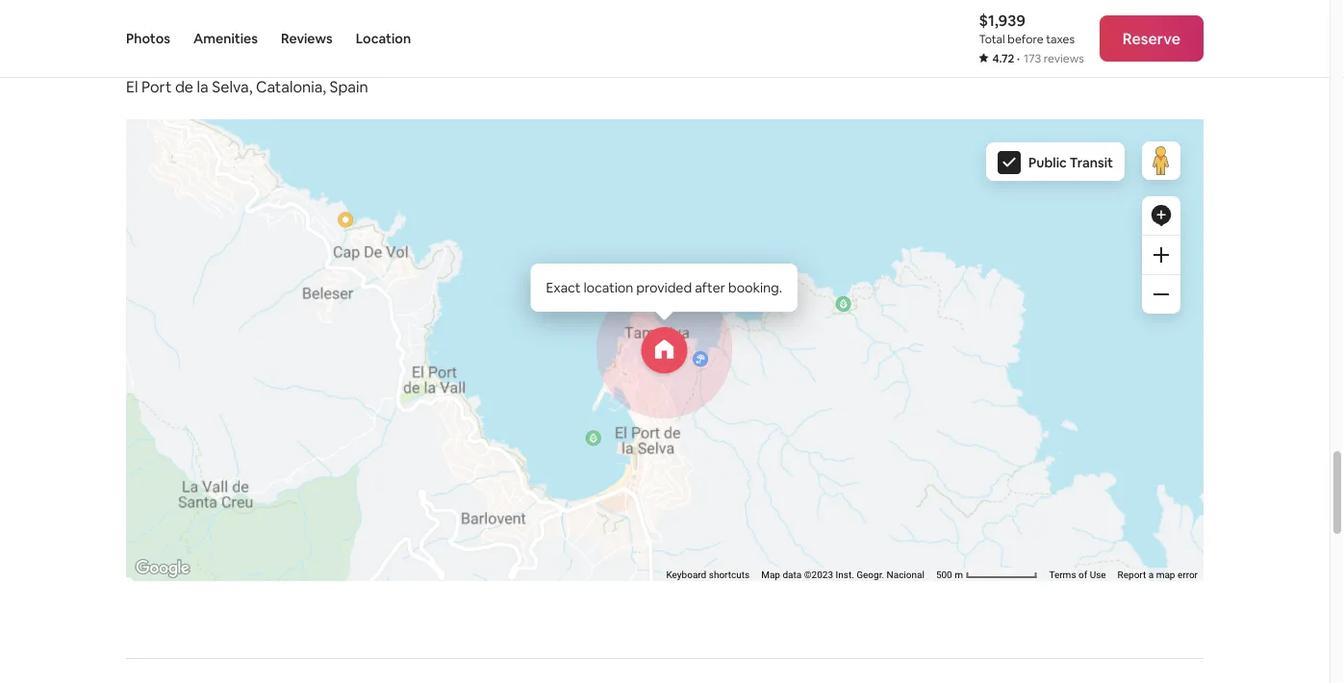 Task type: vqa. For each thing, say whether or not it's contained in the screenshot.
13
no



Task type: describe. For each thing, give the bounding box(es) containing it.
before
[[1008, 32, 1044, 47]]

map
[[761, 569, 780, 581]]

google image
[[131, 556, 194, 581]]

terms of use
[[1049, 569, 1106, 581]]

taxes
[[1046, 32, 1075, 47]]

transit
[[1070, 154, 1113, 171]]

where you'll be
[[126, 27, 279, 55]]

el
[[126, 76, 138, 96]]

spain
[[330, 76, 368, 96]]

500 m button
[[930, 568, 1044, 582]]

map data ©2023 inst. geogr. nacional
[[761, 569, 925, 581]]

reviews
[[281, 30, 333, 47]]

m
[[955, 569, 963, 581]]

location button
[[356, 0, 411, 77]]

$1,939
[[979, 10, 1026, 30]]

report a map error
[[1118, 569, 1198, 581]]

public
[[1029, 154, 1067, 171]]

port
[[141, 76, 172, 96]]

©2023
[[804, 569, 833, 581]]

de
[[175, 76, 193, 96]]

reviews button
[[281, 0, 333, 77]]

500
[[936, 569, 952, 581]]

drag pegman onto the map to open street view image
[[1142, 141, 1181, 180]]

add a place to the map image
[[1150, 204, 1173, 227]]

amenities
[[193, 30, 258, 47]]

geogr.
[[857, 569, 884, 581]]

google map
showing 4 points of interest. region
[[0, 0, 1344, 633]]

where
[[126, 27, 193, 55]]

inst.
[[836, 569, 854, 581]]

data
[[783, 569, 802, 581]]

500 m
[[936, 569, 966, 581]]

keyboard shortcuts button
[[666, 568, 750, 582]]



Task type: locate. For each thing, give the bounding box(es) containing it.
keyboard
[[666, 569, 707, 581]]

keyboard shortcuts
[[666, 569, 750, 581]]

·
[[1017, 51, 1020, 66]]

photos button
[[126, 0, 170, 77]]

shortcuts
[[709, 569, 750, 581]]

you'll
[[197, 27, 249, 55]]

map
[[1156, 569, 1175, 581]]

your stay location, map pin image
[[641, 327, 688, 373]]

selva,
[[212, 76, 252, 96]]

report a map error link
[[1118, 569, 1198, 581]]

173
[[1024, 51, 1041, 66]]

$1,939 total before taxes
[[979, 10, 1075, 47]]

total
[[979, 32, 1005, 47]]

amenities button
[[193, 0, 258, 77]]

zoom in image
[[1154, 247, 1169, 263]]

reserve button
[[1100, 15, 1204, 62]]

catalonia,
[[256, 76, 326, 96]]

reserve
[[1123, 28, 1181, 48]]

report
[[1118, 569, 1146, 581]]

nacional
[[887, 569, 925, 581]]

zoom out image
[[1154, 287, 1169, 302]]

terms of use link
[[1049, 569, 1106, 581]]

error
[[1178, 569, 1198, 581]]

of
[[1079, 569, 1088, 581]]

a
[[1149, 569, 1154, 581]]

el port de la selva, catalonia, spain
[[126, 76, 368, 96]]

photos
[[126, 30, 170, 47]]

la
[[197, 76, 209, 96]]

reviews
[[1044, 51, 1084, 66]]

be
[[254, 27, 279, 55]]

location
[[356, 30, 411, 47]]

use
[[1090, 569, 1106, 581]]

4.72
[[992, 51, 1015, 66]]

public transit
[[1029, 154, 1113, 171]]

terms
[[1049, 569, 1076, 581]]

4.72 · 173 reviews
[[992, 51, 1084, 66]]



